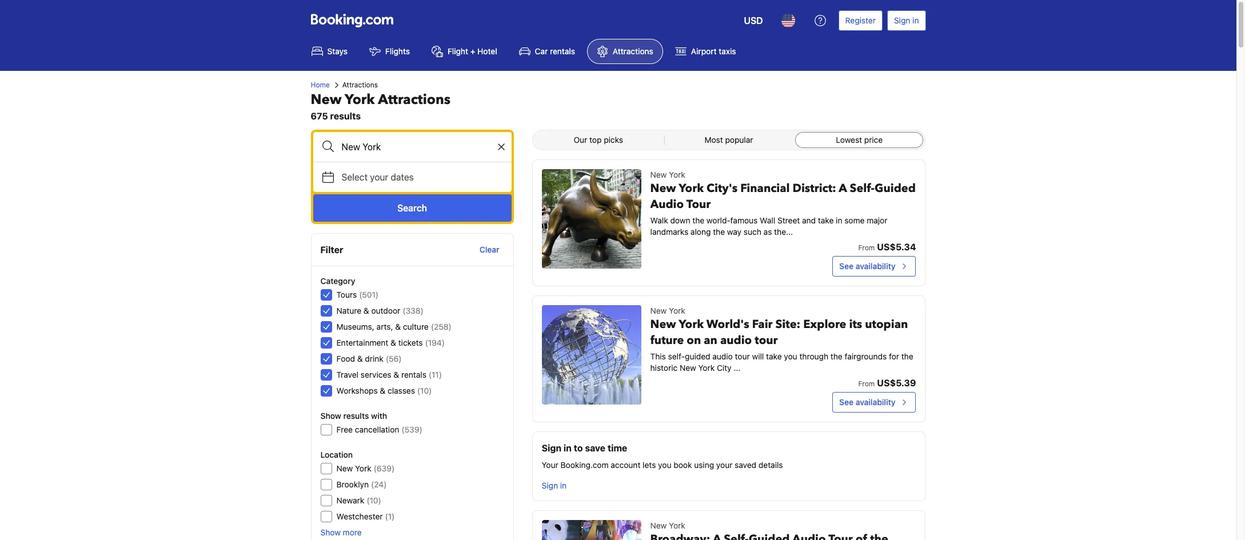 Task type: locate. For each thing, give the bounding box(es) containing it.
0 vertical spatial attractions
[[613, 46, 653, 56]]

0 vertical spatial see availability
[[839, 261, 896, 271]]

(194)
[[425, 338, 445, 348]]

0 vertical spatial sign
[[894, 15, 910, 25]]

availability down from us$5.39
[[856, 397, 896, 407]]

0 vertical spatial show
[[320, 411, 341, 421]]

booking.com
[[561, 460, 609, 470]]

from
[[858, 244, 875, 252], [858, 380, 875, 388]]

see availability for new york world's fair site: explore its utopian future on an audio tour
[[839, 397, 896, 407]]

availability
[[856, 261, 896, 271], [856, 397, 896, 407]]

& for drink
[[357, 354, 363, 364]]

2 horizontal spatial attractions
[[613, 46, 653, 56]]

results
[[330, 111, 361, 121], [343, 411, 369, 421]]

in left some
[[836, 216, 842, 225]]

our
[[574, 135, 587, 145]]

tour up ...
[[735, 352, 750, 361]]

& down (501)
[[364, 306, 369, 316]]

brooklyn (24)
[[336, 480, 387, 489]]

& up (56)
[[391, 338, 396, 348]]

location
[[320, 450, 353, 460]]

1 vertical spatial availability
[[856, 397, 896, 407]]

(10)
[[417, 386, 432, 396], [367, 496, 381, 505]]

from down fairgrounds
[[858, 380, 875, 388]]

dates
[[391, 172, 414, 182]]

your right using
[[716, 460, 733, 470]]

0 vertical spatial tour
[[755, 333, 778, 348]]

take right will
[[766, 352, 782, 361]]

as
[[764, 227, 772, 237]]

your
[[370, 172, 388, 182], [716, 460, 733, 470]]

major
[[867, 216, 888, 225]]

(501)
[[359, 290, 379, 300]]

(24)
[[371, 480, 387, 489]]

new york (639)
[[336, 464, 395, 473]]

sign in down your
[[542, 481, 567, 491]]

0 vertical spatial take
[[818, 216, 834, 225]]

0 horizontal spatial rentals
[[401, 370, 426, 380]]

2 see availability from the top
[[839, 397, 896, 407]]

attractions inside 'link'
[[613, 46, 653, 56]]

show more
[[320, 528, 362, 537]]

1 horizontal spatial take
[[818, 216, 834, 225]]

in right register
[[913, 15, 919, 25]]

0 vertical spatial you
[[784, 352, 797, 361]]

0 horizontal spatial attractions
[[342, 81, 378, 89]]

(10) down (11)
[[417, 386, 432, 396]]

1 availability from the top
[[856, 261, 896, 271]]

through
[[800, 352, 829, 361]]

show for show results with
[[320, 411, 341, 421]]

2 from from the top
[[858, 380, 875, 388]]

using
[[694, 460, 714, 470]]

outdoor
[[371, 306, 400, 316]]

1 horizontal spatial sign in link
[[887, 10, 926, 31]]

travel services & rentals (11)
[[336, 370, 442, 380]]

0 vertical spatial your
[[370, 172, 388, 182]]

for
[[889, 352, 899, 361]]

search button
[[313, 194, 511, 222]]

entertainment
[[336, 338, 388, 348]]

in inside the new york new york city's financial district: a self-guided audio tour walk down the world-famous wall street and take in some major landmarks along the way such as the...
[[836, 216, 842, 225]]

flight + hotel
[[448, 46, 497, 56]]

street
[[778, 216, 800, 225]]

from inside from us$5.39
[[858, 380, 875, 388]]

your left dates
[[370, 172, 388, 182]]

1 show from the top
[[320, 411, 341, 421]]

2 see from the top
[[839, 397, 854, 407]]

sign right register
[[894, 15, 910, 25]]

museums, arts, & culture (258)
[[336, 322, 452, 332]]

free
[[336, 425, 353, 435]]

site:
[[776, 317, 801, 332]]

the
[[693, 216, 705, 225], [713, 227, 725, 237], [831, 352, 843, 361], [901, 352, 913, 361]]

results up free
[[343, 411, 369, 421]]

a
[[839, 181, 847, 196]]

0 horizontal spatial (10)
[[367, 496, 381, 505]]

1 vertical spatial your
[[716, 460, 733, 470]]

1 vertical spatial from
[[858, 380, 875, 388]]

famous
[[731, 216, 758, 225]]

new york
[[650, 521, 685, 531]]

new
[[311, 90, 342, 109], [650, 170, 667, 180], [650, 181, 676, 196], [650, 306, 667, 316], [650, 317, 676, 332], [680, 363, 696, 373], [336, 464, 353, 473], [650, 521, 667, 531]]

from us$5.39
[[858, 378, 916, 388]]

0 horizontal spatial you
[[658, 460, 672, 470]]

save
[[585, 443, 605, 453]]

new york new york world's fair site: explore its utopian future on an audio tour this self-guided audio tour will take you through the fairgrounds for the historic new york city ...
[[650, 306, 913, 373]]

0 horizontal spatial tour
[[735, 352, 750, 361]]

take
[[818, 216, 834, 225], [766, 352, 782, 361]]

price
[[864, 135, 883, 145]]

&
[[364, 306, 369, 316], [395, 322, 401, 332], [391, 338, 396, 348], [357, 354, 363, 364], [394, 370, 399, 380], [380, 386, 386, 396]]

results right 675
[[330, 111, 361, 121]]

& for classes
[[380, 386, 386, 396]]

see for a
[[839, 261, 854, 271]]

tours
[[336, 290, 357, 300]]

audio up city
[[713, 352, 733, 361]]

(539)
[[402, 425, 422, 435]]

wall
[[760, 216, 775, 225]]

1 see from the top
[[839, 261, 854, 271]]

1 horizontal spatial (10)
[[417, 386, 432, 396]]

you left through
[[784, 352, 797, 361]]

sign in right register
[[894, 15, 919, 25]]

1 vertical spatial sign in link
[[537, 476, 571, 496]]

way
[[727, 227, 742, 237]]

0 vertical spatial audio
[[720, 333, 752, 348]]

1 vertical spatial audio
[[713, 352, 733, 361]]

you right lets at the bottom right
[[658, 460, 672, 470]]

audio
[[720, 333, 752, 348], [713, 352, 733, 361]]

tour down fair
[[755, 333, 778, 348]]

0 vertical spatial rentals
[[550, 46, 575, 56]]

2 show from the top
[[320, 528, 341, 537]]

0 vertical spatial sign in
[[894, 15, 919, 25]]

select
[[342, 172, 368, 182]]

flight
[[448, 46, 468, 56]]

1 from from the top
[[858, 244, 875, 252]]

1 horizontal spatial rentals
[[550, 46, 575, 56]]

clear button
[[475, 240, 504, 260]]

& left drink
[[357, 354, 363, 364]]

1 vertical spatial show
[[320, 528, 341, 537]]

workshops & classes (10)
[[336, 386, 432, 396]]

(10) down (24)
[[367, 496, 381, 505]]

1 horizontal spatial you
[[784, 352, 797, 361]]

fair
[[752, 317, 773, 332]]

0 vertical spatial see
[[839, 261, 854, 271]]

sign down your
[[542, 481, 558, 491]]

see down fairgrounds
[[839, 397, 854, 407]]

in left to
[[564, 443, 572, 453]]

show inside button
[[320, 528, 341, 537]]

take inside the new york new york city's financial district: a self-guided audio tour walk down the world-famous wall street and take in some major landmarks along the way such as the...
[[818, 216, 834, 225]]

and
[[802, 216, 816, 225]]

travel
[[336, 370, 359, 380]]

availability down "from us$5.34"
[[856, 261, 896, 271]]

new inside new york attractions 675 results
[[311, 90, 342, 109]]

an
[[704, 333, 718, 348]]

0 horizontal spatial take
[[766, 352, 782, 361]]

sign up your
[[542, 443, 562, 453]]

the...
[[774, 227, 793, 237]]

show up free
[[320, 411, 341, 421]]

drink
[[365, 354, 384, 364]]

newark
[[336, 496, 364, 505]]

2 availability from the top
[[856, 397, 896, 407]]

0 vertical spatial from
[[858, 244, 875, 252]]

broadway: a self-guided audio tour of the world's iconic theatre district image
[[542, 520, 641, 540]]

us$5.39
[[877, 378, 916, 388]]

1 vertical spatial rentals
[[401, 370, 426, 380]]

from down major
[[858, 244, 875, 252]]

show left more on the bottom
[[320, 528, 341, 537]]

rentals up classes on the left bottom of page
[[401, 370, 426, 380]]

& for tickets
[[391, 338, 396, 348]]

new york city's financial district: a self-guided audio tour image
[[542, 169, 641, 269]]

lowest price
[[836, 135, 883, 145]]

take right the and
[[818, 216, 834, 225]]

0 horizontal spatial your
[[370, 172, 388, 182]]

audio down world's
[[720, 333, 752, 348]]

sign in link down your
[[537, 476, 571, 496]]

home
[[311, 81, 330, 89]]

0 horizontal spatial sign in
[[542, 481, 567, 491]]

see availability
[[839, 261, 896, 271], [839, 397, 896, 407]]

& right "arts,"
[[395, 322, 401, 332]]

from for utopian
[[858, 380, 875, 388]]

this
[[650, 352, 666, 361]]

from inside "from us$5.34"
[[858, 244, 875, 252]]

& down travel services & rentals (11)
[[380, 386, 386, 396]]

attractions
[[613, 46, 653, 56], [342, 81, 378, 89], [378, 90, 451, 109]]

0 vertical spatial results
[[330, 111, 361, 121]]

along
[[691, 227, 711, 237]]

explore
[[803, 317, 846, 332]]

rentals right car
[[550, 46, 575, 56]]

tour
[[755, 333, 778, 348], [735, 352, 750, 361]]

1 vertical spatial (10)
[[367, 496, 381, 505]]

(1)
[[385, 512, 395, 521]]

0 vertical spatial sign in link
[[887, 10, 926, 31]]

york inside new york attractions 675 results
[[345, 90, 375, 109]]

1 see availability from the top
[[839, 261, 896, 271]]

1 vertical spatial take
[[766, 352, 782, 361]]

see availability down "from us$5.34"
[[839, 261, 896, 271]]

york
[[345, 90, 375, 109], [669, 170, 685, 180], [679, 181, 704, 196], [669, 306, 685, 316], [679, 317, 704, 332], [698, 363, 715, 373], [355, 464, 371, 473], [669, 521, 685, 531]]

& for outdoor
[[364, 306, 369, 316]]

sign in link right register link
[[887, 10, 926, 31]]

see for explore
[[839, 397, 854, 407]]

2 vertical spatial attractions
[[378, 90, 451, 109]]

flights link
[[360, 39, 420, 64]]

(338)
[[403, 306, 424, 316]]

1 vertical spatial see
[[839, 397, 854, 407]]

0 vertical spatial availability
[[856, 261, 896, 271]]

new inside 'link'
[[650, 521, 667, 531]]

attractions inside new york attractions 675 results
[[378, 90, 451, 109]]

see availability down from us$5.39
[[839, 397, 896, 407]]

food
[[336, 354, 355, 364]]

1 vertical spatial results
[[343, 411, 369, 421]]

details
[[759, 460, 783, 470]]

see down some
[[839, 261, 854, 271]]

on
[[687, 333, 701, 348]]

1 vertical spatial see availability
[[839, 397, 896, 407]]

1 horizontal spatial attractions
[[378, 90, 451, 109]]



Task type: vqa. For each thing, say whether or not it's contained in the screenshot.


Task type: describe. For each thing, give the bounding box(es) containing it.
new york new york city's financial district: a self-guided audio tour walk down the world-famous wall street and take in some major landmarks along the way such as the...
[[650, 170, 916, 237]]

1 horizontal spatial sign in
[[894, 15, 919, 25]]

the up along
[[693, 216, 705, 225]]

financial
[[741, 181, 790, 196]]

register link
[[839, 10, 883, 31]]

workshops
[[336, 386, 378, 396]]

arts,
[[377, 322, 393, 332]]

car rentals
[[535, 46, 575, 56]]

lowest
[[836, 135, 862, 145]]

most
[[705, 135, 723, 145]]

lets
[[643, 460, 656, 470]]

walk
[[650, 216, 668, 225]]

availability for new york city's financial district: a self-guided audio tour
[[856, 261, 896, 271]]

new york attractions 675 results
[[311, 90, 451, 121]]

home link
[[311, 80, 330, 90]]

675
[[311, 111, 328, 121]]

from us$5.34
[[858, 242, 916, 252]]

...
[[734, 363, 741, 373]]

self-
[[668, 352, 685, 361]]

flight + hotel link
[[422, 39, 507, 64]]

more
[[343, 528, 362, 537]]

self-
[[850, 181, 875, 196]]

show more button
[[320, 527, 362, 539]]

new york world's fair site: explore its utopian future on an audio tour image
[[542, 305, 641, 405]]

0 horizontal spatial sign in link
[[537, 476, 571, 496]]

flights
[[385, 46, 410, 56]]

world's
[[707, 317, 749, 332]]

taxis
[[719, 46, 736, 56]]

usd
[[744, 15, 763, 26]]

nature
[[336, 306, 361, 316]]

filter
[[320, 245, 343, 255]]

westchester
[[336, 512, 383, 521]]

tour
[[686, 197, 711, 212]]

you inside new york new york world's fair site: explore its utopian future on an audio tour this self-guided audio tour will take you through the fairgrounds for the historic new york city ...
[[784, 352, 797, 361]]

your booking.com account lets you book using your saved details
[[542, 460, 783, 470]]

1 vertical spatial sign
[[542, 443, 562, 453]]

tickets
[[398, 338, 423, 348]]

free cancellation (539)
[[336, 425, 422, 435]]

new york link
[[532, 511, 926, 540]]

most popular
[[705, 135, 753, 145]]

1 horizontal spatial tour
[[755, 333, 778, 348]]

district:
[[793, 181, 836, 196]]

audio
[[650, 197, 684, 212]]

utopian
[[865, 317, 908, 332]]

rentals inside car rentals link
[[550, 46, 575, 56]]

account
[[611, 460, 641, 470]]

food & drink (56)
[[336, 354, 402, 364]]

2 vertical spatial sign
[[542, 481, 558, 491]]

1 vertical spatial attractions
[[342, 81, 378, 89]]

to
[[574, 443, 583, 453]]

(258)
[[431, 322, 452, 332]]

city
[[717, 363, 732, 373]]

your
[[542, 460, 558, 470]]

such
[[744, 227, 762, 237]]

landmarks
[[650, 227, 688, 237]]

0 vertical spatial (10)
[[417, 386, 432, 396]]

picks
[[604, 135, 623, 145]]

availability for new york world's fair site: explore its utopian future on an audio tour
[[856, 397, 896, 407]]

from for guided
[[858, 244, 875, 252]]

register
[[845, 15, 876, 25]]

in down booking.com
[[560, 481, 567, 491]]

the down world-
[[713, 227, 725, 237]]

results inside new york attractions 675 results
[[330, 111, 361, 121]]

the right through
[[831, 352, 843, 361]]

sign in to save time
[[542, 443, 627, 453]]

1 vertical spatial you
[[658, 460, 672, 470]]

top
[[590, 135, 602, 145]]

take inside new york new york world's fair site: explore its utopian future on an audio tour this self-guided audio tour will take you through the fairgrounds for the historic new york city ...
[[766, 352, 782, 361]]

& down (56)
[[394, 370, 399, 380]]

1 vertical spatial tour
[[735, 352, 750, 361]]

book
[[674, 460, 692, 470]]

stays link
[[302, 39, 357, 64]]

services
[[361, 370, 391, 380]]

car
[[535, 46, 548, 56]]

will
[[752, 352, 764, 361]]

the right for
[[901, 352, 913, 361]]

historic
[[650, 363, 678, 373]]

its
[[849, 317, 862, 332]]

attractions link
[[587, 39, 663, 64]]

museums,
[[336, 322, 374, 332]]

brooklyn
[[336, 480, 369, 489]]

airport taxis link
[[665, 39, 746, 64]]

show for show more
[[320, 528, 341, 537]]

york inside 'link'
[[669, 521, 685, 531]]

1 vertical spatial sign in
[[542, 481, 567, 491]]

with
[[371, 411, 387, 421]]

tours (501)
[[336, 290, 379, 300]]

(11)
[[429, 370, 442, 380]]

popular
[[725, 135, 753, 145]]

classes
[[388, 386, 415, 396]]

clear
[[480, 245, 499, 254]]

newark (10)
[[336, 496, 381, 505]]

booking.com image
[[311, 14, 393, 27]]

nature & outdoor (338)
[[336, 306, 424, 316]]

Where are you going? search field
[[313, 132, 511, 162]]

usd button
[[737, 7, 770, 34]]

guided
[[875, 181, 916, 196]]

see availability for new york city's financial district: a self-guided audio tour
[[839, 261, 896, 271]]

car rentals link
[[509, 39, 585, 64]]

1 horizontal spatial your
[[716, 460, 733, 470]]

hotel
[[478, 46, 497, 56]]

entertainment & tickets (194)
[[336, 338, 445, 348]]

airport
[[691, 46, 717, 56]]



